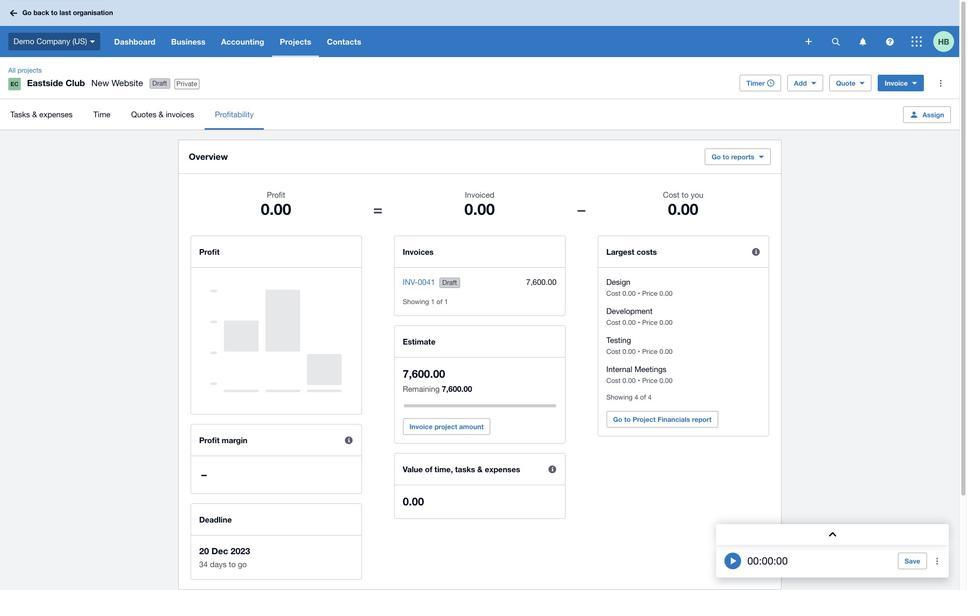 Task type: describe. For each thing, give the bounding box(es) containing it.
to inside "20 dec 2023 34 days to go"
[[229, 560, 236, 569]]

tasks & expenses link
[[0, 99, 83, 130]]

svg image left the hb
[[912, 36, 922, 47]]

& for quotes
[[159, 110, 164, 119]]

=
[[373, 200, 383, 219]]

price for development
[[642, 319, 658, 327]]

start timer image
[[725, 553, 741, 570]]

cost inside internal meetings cost 0.00 • price 0.00
[[606, 377, 621, 385]]

dashboard
[[114, 37, 156, 46]]

eastside
[[27, 77, 63, 88]]

all projects
[[8, 66, 42, 74]]

svg image right svg image
[[886, 38, 894, 45]]

1 vertical spatial expenses
[[485, 465, 520, 474]]

time link
[[83, 99, 121, 130]]

projects button
[[272, 26, 319, 57]]

7,600.00 for 7,600.00 remaining 7,600.00
[[403, 368, 445, 381]]

days
[[210, 560, 227, 569]]

profitability link
[[205, 99, 264, 130]]

0 vertical spatial draft
[[152, 80, 167, 87]]

profit for 0.00
[[267, 191, 285, 199]]

more options image
[[927, 551, 948, 572]]

price for design
[[642, 290, 658, 298]]

projects
[[18, 66, 42, 74]]

demo company (us) button
[[0, 26, 106, 57]]

no profit information available image
[[210, 278, 342, 404]]

7,600.00 remaining 7,600.00
[[403, 368, 472, 394]]

svg image up add popup button
[[806, 38, 812, 45]]

quotes & invoices
[[131, 110, 194, 119]]

banner containing hb
[[0, 0, 959, 57]]

organisation
[[73, 8, 113, 17]]

timer
[[747, 79, 765, 87]]

invoiced
[[465, 191, 494, 199]]

deadline
[[199, 515, 232, 525]]

• inside internal meetings cost 0.00 • price 0.00
[[638, 377, 640, 385]]

club
[[66, 77, 85, 88]]

margin
[[222, 436, 247, 445]]

2 1 from the left
[[444, 298, 448, 306]]

project
[[633, 416, 656, 424]]

• for design
[[638, 290, 640, 298]]

internal meetings cost 0.00 • price 0.00
[[606, 365, 673, 385]]

new
[[91, 78, 109, 88]]

development cost 0.00 • price 0.00
[[606, 307, 673, 327]]

design cost 0.00 • price 0.00
[[606, 278, 673, 298]]

price for testing
[[642, 348, 658, 356]]

invoices
[[403, 247, 434, 257]]

quote
[[836, 79, 856, 87]]

time
[[93, 110, 110, 119]]

estimate
[[403, 337, 436, 346]]

go to project financials report button
[[606, 411, 719, 428]]

inv-
[[403, 278, 418, 287]]

hb button
[[933, 26, 959, 57]]

to for go to project financials report
[[624, 416, 631, 424]]

invoice for invoice project amount
[[410, 423, 433, 431]]

to for go to reports
[[723, 153, 729, 161]]

website
[[112, 78, 143, 88]]

projects
[[280, 37, 311, 46]]

20 dec 2023 34 days to go
[[199, 546, 250, 569]]

internal
[[606, 365, 632, 374]]

svg image left svg image
[[832, 38, 840, 45]]

0 horizontal spatial expenses
[[39, 110, 73, 119]]

report
[[692, 416, 712, 424]]

testing
[[606, 336, 631, 345]]

quotes
[[131, 110, 156, 119]]

cost for testing
[[606, 348, 621, 356]]

assign button
[[903, 106, 951, 123]]

7,600.00 for 7,600.00
[[526, 278, 557, 287]]

largest
[[606, 247, 635, 257]]

2023
[[231, 546, 250, 557]]

reports
[[731, 153, 755, 161]]

1 1 from the left
[[431, 298, 435, 306]]

go
[[238, 560, 247, 569]]

tasks & expenses
[[10, 110, 73, 119]]

showing 4 of 4
[[606, 394, 652, 402]]

testing cost 0.00 • price 0.00
[[606, 336, 673, 356]]

development
[[606, 307, 653, 316]]

svg image
[[859, 38, 866, 45]]

design
[[606, 278, 631, 287]]

0 vertical spatial more info image
[[746, 242, 766, 262]]

invoice project amount button
[[403, 419, 491, 435]]

you
[[691, 191, 704, 199]]

add button
[[787, 75, 823, 91]]

• for development
[[638, 319, 640, 327]]

invoice for invoice
[[885, 79, 908, 87]]

eastside club
[[27, 77, 85, 88]]

demo
[[14, 37, 34, 46]]

0041
[[418, 278, 435, 287]]

go back to last organisation
[[22, 8, 113, 17]]

profit margin
[[199, 436, 247, 445]]

navigation inside banner
[[106, 26, 798, 57]]

2 horizontal spatial &
[[477, 465, 483, 474]]



Task type: vqa. For each thing, say whether or not it's contained in the screenshot.
REPORTS
yes



Task type: locate. For each thing, give the bounding box(es) containing it.
1 vertical spatial go
[[712, 153, 721, 161]]

1 horizontal spatial invoice
[[885, 79, 908, 87]]

more info image for –
[[338, 430, 359, 451]]

invoice project amount
[[410, 423, 484, 431]]

invoice button
[[878, 75, 924, 91]]

price up development cost 0.00 • price 0.00
[[642, 290, 658, 298]]

dec
[[211, 546, 228, 557]]

1 horizontal spatial 4
[[648, 394, 652, 402]]

navigation containing dashboard
[[106, 26, 798, 57]]

& right quotes in the top left of the page
[[159, 110, 164, 119]]

invoice left project
[[410, 423, 433, 431]]

save button
[[898, 553, 927, 570]]

svg image inside demo company (us) popup button
[[90, 40, 95, 43]]

price up 'meetings'
[[642, 348, 658, 356]]

go to project financials report
[[613, 416, 712, 424]]

cost down internal at bottom
[[606, 377, 621, 385]]

to left go on the bottom of the page
[[229, 560, 236, 569]]

showing for showing 1 of 1
[[403, 298, 429, 306]]

to left last
[[51, 8, 58, 17]]

1 • from the top
[[638, 290, 640, 298]]

• inside testing cost 0.00 • price 0.00
[[638, 348, 640, 356]]

private
[[176, 80, 197, 88]]

hb
[[938, 37, 949, 46]]

4
[[635, 394, 638, 402], [648, 394, 652, 402]]

of for 4
[[640, 394, 646, 402]]

0.00
[[261, 200, 291, 219], [465, 200, 495, 219], [668, 200, 699, 219], [623, 290, 636, 298], [660, 290, 673, 298], [623, 319, 636, 327], [660, 319, 673, 327], [623, 348, 636, 356], [660, 348, 673, 356], [623, 377, 636, 385], [660, 377, 673, 385], [403, 496, 424, 509]]

& inside tasks & expenses link
[[32, 110, 37, 119]]

last
[[59, 8, 71, 17]]

showing down inv-0041 link
[[403, 298, 429, 306]]

1 vertical spatial more info image
[[338, 430, 359, 451]]

1 horizontal spatial showing
[[606, 394, 633, 402]]

meetings
[[635, 365, 667, 374]]

invoiced 0.00
[[465, 191, 495, 219]]

1 vertical spatial draft
[[442, 279, 457, 287]]

4 • from the top
[[638, 377, 640, 385]]

to inside cost to you 0.00
[[682, 191, 689, 199]]

contacts button
[[319, 26, 369, 57]]

invoice up assign button at right
[[885, 79, 908, 87]]

overview
[[189, 151, 228, 162]]

timer button
[[740, 75, 781, 91]]

profit
[[267, 191, 285, 199], [199, 247, 220, 257], [199, 436, 220, 445]]

svg image left back
[[10, 10, 17, 16]]

go inside popup button
[[712, 153, 721, 161]]

0 vertical spatial profit
[[267, 191, 285, 199]]

2 • from the top
[[638, 319, 640, 327]]

& for tasks
[[32, 110, 37, 119]]

00:00:00
[[747, 555, 788, 567]]

dashboard link
[[106, 26, 163, 57]]

1 horizontal spatial &
[[159, 110, 164, 119]]

all
[[8, 66, 16, 74]]

cost inside testing cost 0.00 • price 0.00
[[606, 348, 621, 356]]

go
[[22, 8, 32, 17], [712, 153, 721, 161], [613, 416, 622, 424]]

2 4 from the left
[[648, 394, 652, 402]]

cost inside cost to you 0.00
[[663, 191, 680, 199]]

cost inside design cost 0.00 • price 0.00
[[606, 290, 621, 298]]

& right tasks
[[477, 465, 483, 474]]

go for go to reports
[[712, 153, 721, 161]]

accounting button
[[213, 26, 272, 57]]

3 • from the top
[[638, 348, 640, 356]]

–
[[201, 469, 207, 482]]

• for testing
[[638, 348, 640, 356]]

• down 'meetings'
[[638, 377, 640, 385]]

save
[[905, 557, 920, 566]]

• inside design cost 0.00 • price 0.00
[[638, 290, 640, 298]]

1 vertical spatial invoice
[[410, 423, 433, 431]]

expenses
[[39, 110, 73, 119], [485, 465, 520, 474]]

contacts
[[327, 37, 361, 46]]

costs
[[637, 247, 657, 257]]

1 vertical spatial of
[[640, 394, 646, 402]]

2 vertical spatial of
[[425, 465, 432, 474]]

price down 'meetings'
[[642, 377, 658, 385]]

go down showing 4 of 4
[[613, 416, 622, 424]]

expenses down eastside club
[[39, 110, 73, 119]]

1 vertical spatial profit
[[199, 247, 220, 257]]

& inside quotes & invoices link
[[159, 110, 164, 119]]

0 vertical spatial 7,600.00
[[526, 278, 557, 287]]

quotes & invoices link
[[121, 99, 205, 130]]

0 horizontal spatial of
[[425, 465, 432, 474]]

draft
[[152, 80, 167, 87], [442, 279, 457, 287]]

2 horizontal spatial more info image
[[746, 242, 766, 262]]

demo company (us)
[[14, 37, 87, 46]]

to left reports
[[723, 153, 729, 161]]

profit for margin
[[199, 436, 220, 445]]

amount
[[459, 423, 484, 431]]

cost left you
[[663, 191, 680, 199]]

price inside internal meetings cost 0.00 • price 0.00
[[642, 377, 658, 385]]

4 price from the top
[[642, 377, 658, 385]]

go left back
[[22, 8, 32, 17]]

invoice
[[885, 79, 908, 87], [410, 423, 433, 431]]

go back to last organisation link
[[6, 4, 119, 22]]

invoice inside button
[[410, 423, 433, 431]]

0 vertical spatial expenses
[[39, 110, 73, 119]]

accounting
[[221, 37, 264, 46]]

1 horizontal spatial of
[[437, 298, 442, 306]]

svg image right (us) at top left
[[90, 40, 95, 43]]

draft left private
[[152, 80, 167, 87]]

more options image
[[930, 73, 951, 94]]

go to reports button
[[705, 149, 771, 165]]

to for cost to you 0.00
[[682, 191, 689, 199]]

to inside popup button
[[723, 153, 729, 161]]

go left reports
[[712, 153, 721, 161]]

tasks
[[10, 110, 30, 119]]

svg image inside the go back to last organisation link
[[10, 10, 17, 16]]

profit 0.00
[[261, 191, 291, 219]]

more info image for 0.00
[[542, 459, 563, 480]]

1 price from the top
[[642, 290, 658, 298]]

1 4 from the left
[[635, 394, 638, 402]]

to inside banner
[[51, 8, 58, 17]]

navigation
[[106, 26, 798, 57]]

business button
[[163, 26, 213, 57]]

add
[[794, 79, 807, 87]]

• inside development cost 0.00 • price 0.00
[[638, 319, 640, 327]]

showing for showing 4 of 4
[[606, 394, 633, 402]]

0 horizontal spatial 1
[[431, 298, 435, 306]]

back
[[33, 8, 49, 17]]

• up development
[[638, 290, 640, 298]]

1 horizontal spatial more info image
[[542, 459, 563, 480]]

of for 1
[[437, 298, 442, 306]]

0 horizontal spatial invoice
[[410, 423, 433, 431]]

0 vertical spatial invoice
[[885, 79, 908, 87]]

2 horizontal spatial of
[[640, 394, 646, 402]]

3 price from the top
[[642, 348, 658, 356]]

0 vertical spatial showing
[[403, 298, 429, 306]]

1 vertical spatial 7,600.00
[[403, 368, 445, 381]]

•
[[638, 290, 640, 298], [638, 319, 640, 327], [638, 348, 640, 356], [638, 377, 640, 385]]

time,
[[435, 465, 453, 474]]

• up 'meetings'
[[638, 348, 640, 356]]

2 vertical spatial go
[[613, 416, 622, 424]]

inv-0041
[[403, 278, 435, 287]]

price down development
[[642, 319, 658, 327]]

34
[[199, 560, 208, 569]]

2 horizontal spatial go
[[712, 153, 721, 161]]

cost for development
[[606, 319, 621, 327]]

cost
[[663, 191, 680, 199], [606, 290, 621, 298], [606, 319, 621, 327], [606, 348, 621, 356], [606, 377, 621, 385]]

profit inside profit 0.00
[[267, 191, 285, 199]]

showing down internal at bottom
[[606, 394, 633, 402]]

expenses right tasks
[[485, 465, 520, 474]]

1 horizontal spatial expenses
[[485, 465, 520, 474]]

0 vertical spatial of
[[437, 298, 442, 306]]

showing
[[403, 298, 429, 306], [606, 394, 633, 402]]

1 horizontal spatial 1
[[444, 298, 448, 306]]

showing 1 of 1
[[403, 298, 448, 306]]

• down development
[[638, 319, 640, 327]]

20
[[199, 546, 209, 557]]

go inside button
[[613, 416, 622, 424]]

tasks
[[455, 465, 475, 474]]

assign
[[923, 110, 944, 119]]

cost to you 0.00
[[663, 191, 704, 219]]

price inside development cost 0.00 • price 0.00
[[642, 319, 658, 327]]

invoices
[[166, 110, 194, 119]]

price
[[642, 290, 658, 298], [642, 319, 658, 327], [642, 348, 658, 356], [642, 377, 658, 385]]

(us)
[[72, 37, 87, 46]]

inv-0041 link
[[403, 278, 435, 287]]

2 vertical spatial more info image
[[542, 459, 563, 480]]

4 down internal meetings cost 0.00 • price 0.00
[[635, 394, 638, 402]]

& right 'tasks'
[[32, 110, 37, 119]]

go for go back to last organisation
[[22, 8, 32, 17]]

2 vertical spatial profit
[[199, 436, 220, 445]]

project
[[435, 423, 457, 431]]

price inside design cost 0.00 • price 0.00
[[642, 290, 658, 298]]

go for go to project financials report
[[613, 416, 622, 424]]

cost down testing at the bottom of the page
[[606, 348, 621, 356]]

2 vertical spatial 7,600.00
[[442, 384, 472, 394]]

0 horizontal spatial draft
[[152, 80, 167, 87]]

0 horizontal spatial 4
[[635, 394, 638, 402]]

business
[[171, 37, 206, 46]]

0 horizontal spatial more info image
[[338, 430, 359, 451]]

0 horizontal spatial go
[[22, 8, 32, 17]]

to left project
[[624, 416, 631, 424]]

invoice inside popup button
[[885, 79, 908, 87]]

0 horizontal spatial showing
[[403, 298, 429, 306]]

to inside button
[[624, 416, 631, 424]]

cost down 'design'
[[606, 290, 621, 298]]

cost up testing at the bottom of the page
[[606, 319, 621, 327]]

cost for design
[[606, 290, 621, 298]]

all projects link
[[4, 65, 46, 76]]

financials
[[658, 416, 690, 424]]

draft right 0041
[[442, 279, 457, 287]]

more info image
[[746, 242, 766, 262], [338, 430, 359, 451], [542, 459, 563, 480]]

1 vertical spatial showing
[[606, 394, 633, 402]]

go to reports
[[712, 153, 755, 161]]

banner
[[0, 0, 959, 57]]

profitability
[[215, 110, 254, 119]]

2 price from the top
[[642, 319, 658, 327]]

svg image
[[10, 10, 17, 16], [912, 36, 922, 47], [832, 38, 840, 45], [886, 38, 894, 45], [806, 38, 812, 45], [90, 40, 95, 43]]

cost inside development cost 0.00 • price 0.00
[[606, 319, 621, 327]]

1 horizontal spatial go
[[613, 416, 622, 424]]

0 vertical spatial go
[[22, 8, 32, 17]]

ec
[[11, 81, 19, 87]]

4 up project
[[648, 394, 652, 402]]

new website
[[91, 78, 143, 88]]

0 horizontal spatial &
[[32, 110, 37, 119]]

largest costs
[[606, 247, 657, 257]]

to left you
[[682, 191, 689, 199]]

−
[[577, 200, 586, 219]]

0.00 inside cost to you 0.00
[[668, 200, 699, 219]]

value of time, tasks & expenses
[[403, 465, 520, 474]]

price inside testing cost 0.00 • price 0.00
[[642, 348, 658, 356]]

value
[[403, 465, 423, 474]]

quote button
[[829, 75, 872, 91]]

1 horizontal spatial draft
[[442, 279, 457, 287]]



